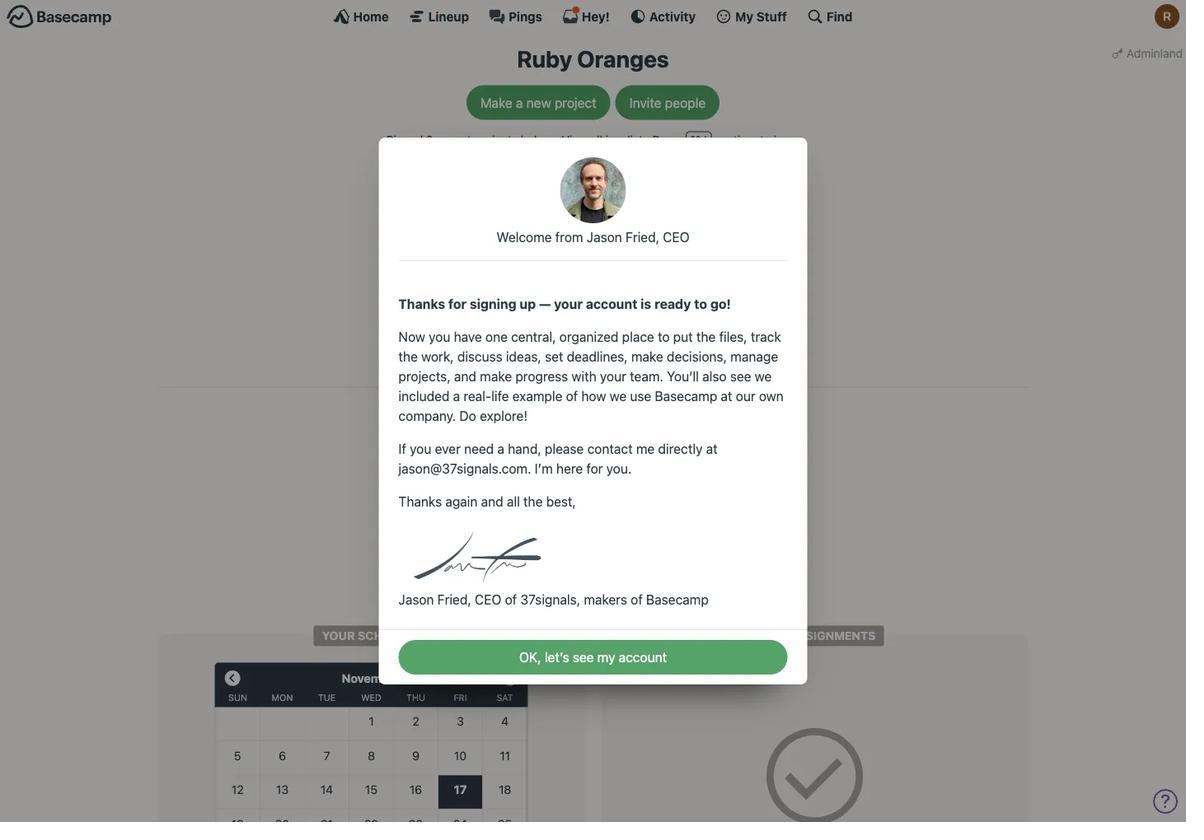 Task type: vqa. For each thing, say whether or not it's contained in the screenshot.
get
no



Task type: describe. For each thing, give the bounding box(es) containing it.
adminland
[[1127, 46, 1183, 60]]

your for your assignments
[[754, 629, 787, 643]]

1 horizontal spatial we
[[755, 369, 772, 385]]

have
[[454, 329, 482, 345]]

hey!
[[582, 9, 610, 23]]

my
[[735, 9, 753, 23]]

one
[[485, 329, 508, 345]]

do
[[459, 408, 476, 424]]

recently visited
[[538, 380, 648, 394]]

37signals,
[[520, 592, 580, 608]]

you for if
[[410, 441, 431, 457]]

real-
[[463, 389, 491, 404]]

at inside if you ever need a hand, please contact me directly at jason@37signals.com. i'm here for you.
[[706, 441, 718, 457]]

manage
[[730, 349, 778, 365]]

invite
[[629, 95, 662, 111]]

discuss
[[457, 349, 502, 365]]

make a new project link
[[466, 85, 610, 120]]

deadlines,
[[567, 349, 628, 365]]

progress
[[515, 369, 568, 385]]

go!
[[710, 296, 731, 312]]

1 vertical spatial fried,
[[437, 592, 471, 608]]

2 vertical spatial the
[[523, 494, 543, 510]]

hand,
[[508, 441, 541, 457]]

makers
[[584, 592, 627, 608]]

ruby
[[517, 45, 572, 73]]

your inside now you have one central, organized place to put the files, track the work, discuss ideas, set deadlines, make decisions, manage projects, and make progress with your team.
[[600, 369, 626, 385]]

a right the in
[[618, 133, 624, 147]]

activity link
[[630, 8, 696, 25]]

new
[[526, 95, 551, 111]]

1 vertical spatial we
[[610, 389, 627, 404]]

1 horizontal spatial and
[[481, 494, 503, 510]]

my stuff button
[[715, 8, 787, 25]]

jason@37signals.com.
[[399, 461, 531, 477]]

project
[[555, 95, 596, 111]]

again
[[445, 494, 478, 510]]

life
[[491, 389, 509, 404]]

1 horizontal spatial fried,
[[626, 230, 659, 245]]

1 horizontal spatial all
[[591, 133, 602, 147]]

2 horizontal spatial the
[[696, 329, 716, 345]]

here
[[556, 461, 583, 477]]

included
[[399, 389, 450, 404]]

you'll also see we included a real-life example of how we use basecamp at our own company.
[[399, 369, 784, 424]]

1 · from the left
[[555, 133, 559, 147]]

team.
[[630, 369, 663, 385]]

our
[[736, 389, 756, 404]]

lineup link
[[409, 8, 469, 25]]

projects,
[[399, 369, 451, 385]]

pinned
[[386, 133, 423, 147]]

see for my
[[573, 650, 594, 666]]

find
[[827, 9, 853, 23]]

and inside now you have one central, organized place to put the files, track the work, discuss ideas, set deadlines, make decisions, manage projects, and make progress with your team.
[[454, 369, 476, 385]]

thanks again and all the best,
[[399, 494, 576, 510]]

sun
[[228, 693, 247, 703]]

ideas,
[[506, 349, 541, 365]]

2 horizontal spatial of
[[631, 592, 643, 608]]

1 vertical spatial basecamp
[[646, 592, 709, 608]]

1 vertical spatial jason
[[399, 592, 434, 608]]

your assignments
[[754, 629, 876, 643]]

decisions,
[[667, 349, 727, 365]]

make a new project
[[480, 95, 596, 111]]

adminland link
[[1108, 41, 1186, 65]]

with
[[572, 369, 597, 385]]

if you ever need a hand, please contact me directly at jason@37signals.com. i'm here for you.
[[399, 441, 718, 477]]

please
[[545, 441, 584, 457]]

signing
[[470, 296, 517, 312]]

ok, let's see my account button
[[399, 640, 788, 675]]

mon
[[272, 693, 293, 703]]

press
[[652, 133, 682, 147]]

0 horizontal spatial for
[[448, 296, 467, 312]]

view all in a list link
[[562, 133, 643, 147]]

0 vertical spatial your
[[554, 296, 583, 312]]

recent
[[437, 133, 471, 147]]

organized
[[559, 329, 619, 345]]

⌘
[[690, 133, 701, 147]]

my
[[597, 650, 615, 666]]

ready
[[655, 296, 691, 312]]

see for we
[[730, 369, 751, 385]]

need
[[464, 441, 494, 457]]

0 vertical spatial make
[[631, 349, 663, 365]]

sample
[[455, 431, 499, 444]]

you for now
[[429, 329, 450, 345]]

1 vertical spatial the
[[399, 349, 418, 365]]

pings
[[509, 9, 542, 23]]

i'm
[[535, 461, 553, 477]]

work,
[[421, 349, 454, 365]]

your schedule
[[322, 629, 421, 643]]

0 vertical spatial jason
[[587, 230, 622, 245]]

pinned & recent projects below · view all in a list
[[386, 133, 643, 147]]

account inside button
[[619, 650, 667, 666]]

put
[[673, 329, 693, 345]]

1 vertical spatial ceo
[[475, 592, 501, 608]]

projects
[[474, 133, 518, 147]]

invite people link
[[615, 85, 720, 120]]

fri
[[454, 693, 467, 703]]

your for your schedule
[[322, 629, 355, 643]]

you.
[[606, 461, 632, 477]]

thanks for signing up — your account is ready to go!
[[399, 296, 731, 312]]

view
[[562, 133, 588, 147]]

thanks for thanks for signing up — your account is ready to go!
[[399, 296, 445, 312]]

0 vertical spatial account
[[586, 296, 637, 312]]



Task type: locate. For each thing, give the bounding box(es) containing it.
schedule
[[358, 629, 421, 643]]

a inside you'll also see we included a real-life example of how we use basecamp at our own company.
[[453, 389, 460, 404]]

for left you.
[[586, 461, 603, 477]]

see
[[730, 369, 751, 385], [573, 650, 594, 666]]

central,
[[511, 329, 556, 345]]

contact
[[587, 441, 633, 457]]

1 vertical spatial at
[[706, 441, 718, 457]]

1 horizontal spatial see
[[730, 369, 751, 385]]

0 vertical spatial the
[[696, 329, 716, 345]]

jason right 'from'
[[587, 230, 622, 245]]

the
[[696, 329, 716, 345], [399, 349, 418, 365], [523, 494, 543, 510]]

a left new
[[516, 95, 523, 111]]

1 thanks from the top
[[399, 296, 445, 312]]

all
[[591, 133, 602, 147], [507, 494, 520, 510]]

2 · from the left
[[646, 133, 649, 147]]

now you have one central, organized place to put the files, track the work, discuss ideas, set deadlines, make decisions, manage projects, and make progress with your team.
[[399, 329, 781, 385]]

we up own
[[755, 369, 772, 385]]

for
[[448, 296, 467, 312], [586, 461, 603, 477]]

see up the our
[[730, 369, 751, 385]]

we left use
[[610, 389, 627, 404]]

0 vertical spatial we
[[755, 369, 772, 385]]

0 horizontal spatial of
[[505, 592, 517, 608]]

jason up schedule
[[399, 592, 434, 608]]

in
[[606, 133, 615, 147]]

recently
[[538, 380, 599, 394]]

you'll
[[667, 369, 699, 385]]

make
[[631, 349, 663, 365], [480, 369, 512, 385]]

from
[[555, 230, 583, 245]]

your left schedule
[[322, 629, 355, 643]]

1 vertical spatial see
[[573, 650, 594, 666]]

1 horizontal spatial the
[[523, 494, 543, 510]]

basecamp right makers
[[646, 592, 709, 608]]

to left jump
[[760, 133, 770, 147]]

2 vertical spatial to
[[658, 329, 670, 345]]

ceo up ready
[[663, 230, 690, 245]]

stuff
[[756, 9, 787, 23]]

&
[[426, 133, 434, 147]]

at right directly
[[706, 441, 718, 457]]

· right the list
[[646, 133, 649, 147]]

and up real-
[[454, 369, 476, 385]]

1 horizontal spatial ceo
[[663, 230, 690, 245]]

switch accounts image
[[7, 4, 112, 30]]

0 vertical spatial to
[[760, 133, 770, 147]]

wed
[[361, 693, 382, 703]]

1 vertical spatial you
[[410, 441, 431, 457]]

how
[[581, 389, 606, 404]]

account right my
[[619, 650, 667, 666]]

ceo left 37signals,
[[475, 592, 501, 608]]

hey! button
[[562, 8, 610, 25]]

example
[[512, 389, 562, 404]]

1 vertical spatial thanks
[[399, 494, 442, 510]]

⌘ j anytime to jump
[[690, 133, 800, 147]]

to left put
[[658, 329, 670, 345]]

also
[[702, 369, 727, 385]]

account
[[586, 296, 637, 312], [619, 650, 667, 666]]

at left the our
[[721, 389, 732, 404]]

· left view
[[555, 133, 559, 147]]

0 horizontal spatial ·
[[555, 133, 559, 147]]

1 vertical spatial your
[[600, 369, 626, 385]]

home
[[353, 9, 389, 23]]

see inside you'll also see we included a real-life example of how we use basecamp at our own company.
[[730, 369, 751, 385]]

j
[[701, 133, 707, 147]]

set
[[545, 349, 563, 365]]

0 vertical spatial thanks
[[399, 296, 445, 312]]

—
[[539, 296, 551, 312]]

0 horizontal spatial jason
[[399, 592, 434, 608]]

jump
[[774, 133, 800, 147]]

0 horizontal spatial at
[[706, 441, 718, 457]]

a right need
[[497, 441, 504, 457]]

1 your from the left
[[322, 629, 355, 643]]

1 horizontal spatial your
[[600, 369, 626, 385]]

let's
[[545, 650, 569, 666]]

0 vertical spatial all
[[591, 133, 602, 147]]

ok,
[[519, 650, 541, 666]]

1 vertical spatial account
[[619, 650, 667, 666]]

the left best,
[[523, 494, 543, 510]]

fried,
[[626, 230, 659, 245], [437, 592, 471, 608]]

0 horizontal spatial the
[[399, 349, 418, 365]]

up
[[520, 296, 536, 312]]

2 your from the left
[[754, 629, 787, 643]]

ceo
[[663, 230, 690, 245], [475, 592, 501, 608]]

to left "go!"
[[694, 296, 707, 312]]

the down now
[[399, 349, 418, 365]]

below
[[521, 133, 552, 147]]

of left how
[[566, 389, 578, 404]]

november
[[342, 672, 401, 686]]

·
[[555, 133, 559, 147], [646, 133, 649, 147]]

your down deadlines,
[[600, 369, 626, 385]]

own
[[759, 389, 784, 404]]

1 horizontal spatial make
[[631, 349, 663, 365]]

0 vertical spatial ceo
[[663, 230, 690, 245]]

1 horizontal spatial for
[[586, 461, 603, 477]]

thanks left again
[[399, 494, 442, 510]]

1 vertical spatial make
[[480, 369, 512, 385]]

for inside if you ever need a hand, please contact me directly at jason@37signals.com. i'm here for you.
[[586, 461, 603, 477]]

account left is
[[586, 296, 637, 312]]

place
[[622, 329, 654, 345]]

to inside now you have one central, organized place to put the files, track the work, discuss ideas, set deadlines, make decisions, manage projects, and make progress with your team.
[[658, 329, 670, 345]]

oranges
[[577, 45, 669, 73]]

0 vertical spatial at
[[721, 389, 732, 404]]

0 horizontal spatial we
[[610, 389, 627, 404]]

the up decisions,
[[696, 329, 716, 345]]

assignments
[[790, 629, 876, 643]]

0 vertical spatial basecamp
[[655, 389, 717, 404]]

0 vertical spatial and
[[454, 369, 476, 385]]

of right makers
[[631, 592, 643, 608]]

0 horizontal spatial and
[[454, 369, 476, 385]]

1 horizontal spatial of
[[566, 389, 578, 404]]

1 horizontal spatial jason
[[587, 230, 622, 245]]

home link
[[333, 8, 389, 25]]

0 horizontal spatial make
[[480, 369, 512, 385]]

for up 'have'
[[448, 296, 467, 312]]

a
[[516, 95, 523, 111], [618, 133, 624, 147], [453, 389, 460, 404], [497, 441, 504, 457]]

do explore!
[[456, 408, 528, 424]]

basecamp down you'll
[[655, 389, 717, 404]]

1 horizontal spatial your
[[754, 629, 787, 643]]

0 horizontal spatial fried,
[[437, 592, 471, 608]]

your left assignments
[[754, 629, 787, 643]]

use
[[630, 389, 651, 404]]

1 vertical spatial for
[[586, 461, 603, 477]]

sat
[[497, 693, 513, 703]]

0 vertical spatial see
[[730, 369, 751, 385]]

and
[[454, 369, 476, 385], [481, 494, 503, 510]]

company.
[[399, 408, 456, 424]]

· press
[[646, 133, 682, 147]]

0 vertical spatial fried,
[[626, 230, 659, 245]]

directly
[[658, 441, 703, 457]]

ok, let's see my account
[[519, 650, 667, 666]]

jason
[[587, 230, 622, 245], [399, 592, 434, 608]]

you right if
[[410, 441, 431, 457]]

a inside if you ever need a hand, please contact me directly at jason@37signals.com. i'm here for you.
[[497, 441, 504, 457]]

thanks for thanks again and all the best,
[[399, 494, 442, 510]]

explore!
[[480, 408, 528, 424]]

lineup
[[428, 9, 469, 23]]

see inside button
[[573, 650, 594, 666]]

1 vertical spatial to
[[694, 296, 707, 312]]

pings button
[[489, 8, 542, 25]]

your right the —
[[554, 296, 583, 312]]

your
[[322, 629, 355, 643], [754, 629, 787, 643]]

tue
[[318, 693, 336, 703]]

0 horizontal spatial your
[[322, 629, 355, 643]]

now
[[399, 329, 425, 345]]

welcome
[[497, 230, 552, 245]]

1 horizontal spatial ·
[[646, 133, 649, 147]]

visited
[[602, 380, 648, 394]]

if
[[399, 441, 406, 457]]

ruby image
[[1155, 4, 1179, 29]]

make up team.
[[631, 349, 663, 365]]

2 thanks from the top
[[399, 494, 442, 510]]

you up work, on the left of page
[[429, 329, 450, 345]]

1 horizontal spatial to
[[694, 296, 707, 312]]

welcome from jason fried, ceo
[[497, 230, 690, 245]]

you inside if you ever need a hand, please contact me directly at jason@37signals.com. i'm here for you.
[[410, 441, 431, 457]]

main element
[[0, 0, 1186, 32]]

0 horizontal spatial all
[[507, 494, 520, 510]]

your
[[554, 296, 583, 312], [600, 369, 626, 385]]

at inside you'll also see we included a real-life example of how we use basecamp at our own company.
[[721, 389, 732, 404]]

basecamp inside you'll also see we included a real-life example of how we use basecamp at our own company.
[[655, 389, 717, 404]]

of inside you'll also see we included a real-life example of how we use basecamp at our own company.
[[566, 389, 578, 404]]

all left best,
[[507, 494, 520, 510]]

0 vertical spatial you
[[429, 329, 450, 345]]

make up life
[[480, 369, 512, 385]]

1 vertical spatial and
[[481, 494, 503, 510]]

anytime
[[715, 133, 757, 147]]

thanks up now
[[399, 296, 445, 312]]

0 horizontal spatial ceo
[[475, 592, 501, 608]]

1 vertical spatial all
[[507, 494, 520, 510]]

0 horizontal spatial to
[[658, 329, 670, 345]]

people
[[665, 95, 706, 111]]

0 horizontal spatial your
[[554, 296, 583, 312]]

ever
[[435, 441, 461, 457]]

2 horizontal spatial to
[[760, 133, 770, 147]]

and right again
[[481, 494, 503, 510]]

list
[[627, 133, 643, 147]]

you
[[429, 329, 450, 345], [410, 441, 431, 457]]

0 vertical spatial for
[[448, 296, 467, 312]]

invite people
[[629, 95, 706, 111]]

all left the in
[[591, 133, 602, 147]]

ruby oranges
[[517, 45, 669, 73]]

you inside now you have one central, organized place to put the files, track the work, discuss ideas, set deadlines, make decisions, manage projects, and make progress with your team.
[[429, 329, 450, 345]]

of left 37signals,
[[505, 592, 517, 608]]

1 horizontal spatial at
[[721, 389, 732, 404]]

a left real-
[[453, 389, 460, 404]]

0 horizontal spatial see
[[573, 650, 594, 666]]

see left my
[[573, 650, 594, 666]]



